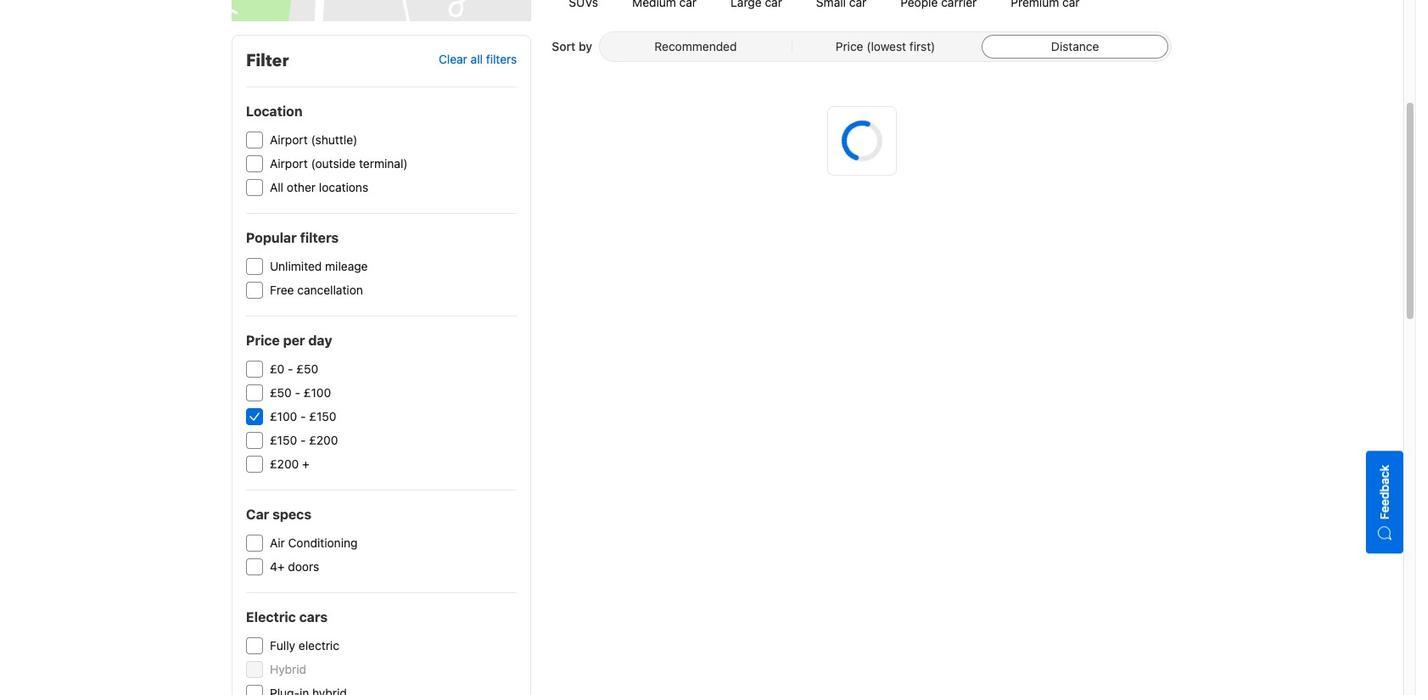 Task type: locate. For each thing, give the bounding box(es) containing it.
air conditioning
[[270, 536, 358, 550]]

- for £0
[[288, 362, 293, 376]]

airport
[[270, 132, 308, 147], [270, 156, 308, 171]]

- for £100
[[301, 409, 306, 424]]

price inside sort by "element"
[[836, 39, 864, 53]]

airport up all
[[270, 156, 308, 171]]

(shuttle)
[[311, 132, 358, 147]]

- down £0 - £50
[[295, 385, 301, 400]]

airport down the "location"
[[270, 132, 308, 147]]

distance
[[1052, 39, 1100, 53]]

(outside
[[311, 156, 356, 171]]

4+
[[270, 559, 285, 574]]

clear all filters button
[[439, 52, 517, 66]]

price left per
[[246, 333, 280, 348]]

location
[[246, 104, 303, 119]]

all
[[471, 52, 483, 66]]

£200
[[309, 433, 338, 447], [270, 457, 299, 471]]

specs
[[273, 507, 312, 522]]

1 horizontal spatial £50
[[297, 362, 319, 376]]

- for £50
[[295, 385, 301, 400]]

1 horizontal spatial £200
[[309, 433, 338, 447]]

- up £150 - £200 on the bottom left of page
[[301, 409, 306, 424]]

0 horizontal spatial £50
[[270, 385, 292, 400]]

filters inside button
[[486, 52, 517, 66]]

popular
[[246, 230, 297, 245]]

4+ doors
[[270, 559, 319, 574]]

locations
[[319, 180, 369, 194]]

mileage
[[325, 259, 368, 273]]

sort
[[552, 39, 576, 53]]

all other locations
[[270, 180, 369, 194]]

electric cars
[[246, 610, 328, 625]]

£100 down £50 - £100
[[270, 409, 297, 424]]

feedback button
[[1367, 452, 1404, 554]]

£150 up £200 +
[[270, 433, 297, 447]]

1 vertical spatial £200
[[270, 457, 299, 471]]

- down £100 - £150
[[300, 433, 306, 447]]

0 vertical spatial price
[[836, 39, 864, 53]]

0 vertical spatial £100
[[304, 385, 331, 400]]

0 vertical spatial filters
[[486, 52, 517, 66]]

doors
[[288, 559, 319, 574]]

first)
[[910, 39, 936, 53]]

per
[[283, 333, 305, 348]]

0 vertical spatial airport
[[270, 132, 308, 147]]

price
[[836, 39, 864, 53], [246, 333, 280, 348]]

1 vertical spatial price
[[246, 333, 280, 348]]

1 vertical spatial £100
[[270, 409, 297, 424]]

£100
[[304, 385, 331, 400], [270, 409, 297, 424]]

all
[[270, 180, 284, 194]]

price for price (lowest first)
[[836, 39, 864, 53]]

£200 up +
[[309, 433, 338, 447]]

1 horizontal spatial filters
[[486, 52, 517, 66]]

+
[[302, 457, 310, 471]]

£100 up £100 - £150
[[304, 385, 331, 400]]

0 vertical spatial £200
[[309, 433, 338, 447]]

- right '£0'
[[288, 362, 293, 376]]

£0 - £50
[[270, 362, 319, 376]]

£50 down '£0'
[[270, 385, 292, 400]]

£150 up £150 - £200 on the bottom left of page
[[309, 409, 337, 424]]

fully electric
[[270, 638, 340, 653]]

-
[[288, 362, 293, 376], [295, 385, 301, 400], [301, 409, 306, 424], [300, 433, 306, 447]]

0 horizontal spatial filters
[[300, 230, 339, 245]]

1 horizontal spatial price
[[836, 39, 864, 53]]

hybrid
[[270, 662, 307, 677]]

£0
[[270, 362, 285, 376]]

filters up 'unlimited mileage'
[[300, 230, 339, 245]]

£50 up £50 - £100
[[297, 362, 319, 376]]

free cancellation
[[270, 283, 363, 297]]

1 vertical spatial £150
[[270, 433, 297, 447]]

filters
[[486, 52, 517, 66], [300, 230, 339, 245]]

2 airport from the top
[[270, 156, 308, 171]]

£200 left +
[[270, 457, 299, 471]]

1 horizontal spatial £150
[[309, 409, 337, 424]]

unlimited
[[270, 259, 322, 273]]

0 horizontal spatial price
[[246, 333, 280, 348]]

0 horizontal spatial £150
[[270, 433, 297, 447]]

price for price per day
[[246, 333, 280, 348]]

1 vertical spatial airport
[[270, 156, 308, 171]]

by
[[579, 39, 593, 53]]

day
[[309, 333, 332, 348]]

£50 - £100
[[270, 385, 331, 400]]

filters right all
[[486, 52, 517, 66]]

1 airport from the top
[[270, 132, 308, 147]]

price left (lowest
[[836, 39, 864, 53]]

£150 - £200
[[270, 433, 338, 447]]

popular filters
[[246, 230, 339, 245]]

£100 - £150
[[270, 409, 337, 424]]

£150
[[309, 409, 337, 424], [270, 433, 297, 447]]

clear
[[439, 52, 468, 66]]

1 vertical spatial £50
[[270, 385, 292, 400]]

£50
[[297, 362, 319, 376], [270, 385, 292, 400]]

air
[[270, 536, 285, 550]]



Task type: vqa. For each thing, say whether or not it's contained in the screenshot.
£50 to the right
yes



Task type: describe. For each thing, give the bounding box(es) containing it.
car specs
[[246, 507, 312, 522]]

unlimited mileage
[[270, 259, 368, 273]]

fully
[[270, 638, 296, 653]]

(lowest
[[867, 39, 907, 53]]

0 vertical spatial £150
[[309, 409, 337, 424]]

cancellation
[[297, 283, 363, 297]]

feedback
[[1378, 465, 1392, 520]]

price per day
[[246, 333, 332, 348]]

0 horizontal spatial £200
[[270, 457, 299, 471]]

0 vertical spatial £50
[[297, 362, 319, 376]]

1 horizontal spatial £100
[[304, 385, 331, 400]]

clear all filters
[[439, 52, 517, 66]]

cars
[[299, 610, 328, 625]]

airport for airport (shuttle)
[[270, 132, 308, 147]]

airport for airport (outside terminal)
[[270, 156, 308, 171]]

other
[[287, 180, 316, 194]]

price (lowest first)
[[836, 39, 936, 53]]

- for £150
[[300, 433, 306, 447]]

electric
[[299, 638, 340, 653]]

airport (shuttle)
[[270, 132, 358, 147]]

conditioning
[[288, 536, 358, 550]]

sort by element
[[599, 31, 1172, 62]]

0 horizontal spatial £100
[[270, 409, 297, 424]]

recommended
[[655, 39, 737, 53]]

free
[[270, 283, 294, 297]]

terminal)
[[359, 156, 408, 171]]

airport (outside terminal)
[[270, 156, 408, 171]]

1 vertical spatial filters
[[300, 230, 339, 245]]

£200 +
[[270, 457, 310, 471]]

car
[[246, 507, 269, 522]]

electric
[[246, 610, 296, 625]]

filter
[[246, 49, 289, 72]]

sort by
[[552, 39, 593, 53]]



